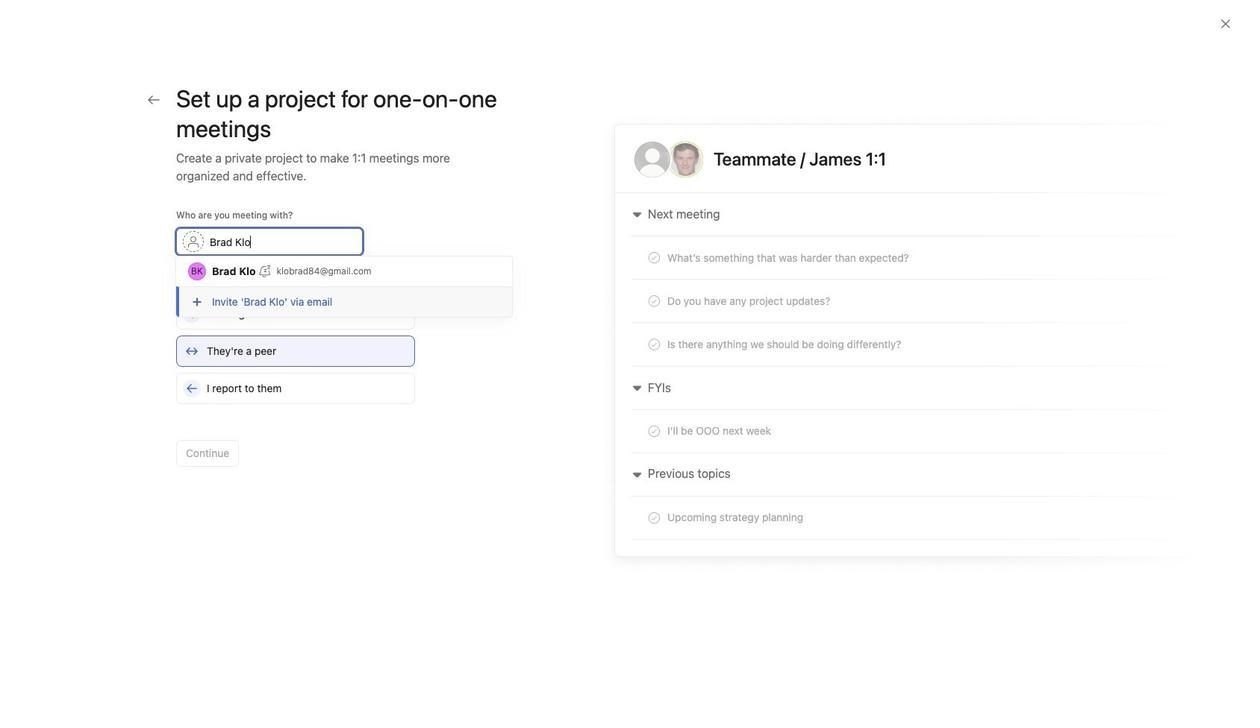 Task type: describe. For each thing, give the bounding box(es) containing it.
dependencies image
[[279, 294, 297, 312]]

go back image
[[148, 94, 160, 106]]

2 mark complete image from the top
[[279, 402, 297, 420]]

1 mark complete image from the top
[[279, 375, 297, 393]]

starred element
[[0, 237, 179, 411]]

2 mark complete checkbox from the top
[[279, 402, 297, 420]]



Task type: locate. For each thing, give the bounding box(es) containing it.
1 vertical spatial mark complete checkbox
[[279, 375, 297, 393]]

1 mark complete image from the top
[[279, 321, 297, 339]]

1 mark complete checkbox from the top
[[279, 321, 297, 339]]

0 vertical spatial mark complete image
[[279, 321, 297, 339]]

list item
[[264, 317, 1159, 343], [264, 343, 1159, 370], [264, 397, 1159, 424], [264, 424, 1159, 451], [264, 451, 1159, 478], [288, 573, 326, 610], [308, 645, 329, 666]]

Mark complete checkbox
[[279, 321, 297, 339], [279, 375, 297, 393]]

1 vertical spatial mark complete image
[[279, 348, 297, 366]]

0 vertical spatial mark complete image
[[279, 375, 297, 393]]

close image
[[1220, 18, 1232, 30], [1220, 18, 1232, 30]]

1 vertical spatial mark complete image
[[279, 402, 297, 420]]

0 vertical spatial mark complete checkbox
[[279, 348, 297, 366]]

mark complete image
[[279, 375, 297, 393], [279, 402, 297, 420]]

2 mark complete checkbox from the top
[[279, 375, 297, 393]]

global element
[[0, 37, 179, 126]]

1 vertical spatial mark complete checkbox
[[279, 402, 297, 420]]

mark complete image
[[279, 321, 297, 339], [279, 348, 297, 366]]

list box
[[451, 6, 809, 30]]

2 mark complete image from the top
[[279, 348, 297, 366]]

Name or email text field
[[176, 228, 363, 255]]

0 vertical spatial mark complete checkbox
[[279, 321, 297, 339]]

Mark complete checkbox
[[279, 348, 297, 366], [279, 402, 297, 420]]

this is a preview of your project image
[[600, 113, 1207, 575]]

1 mark complete checkbox from the top
[[279, 348, 297, 366]]



Task type: vqa. For each thing, say whether or not it's contained in the screenshot.
Completed image
no



